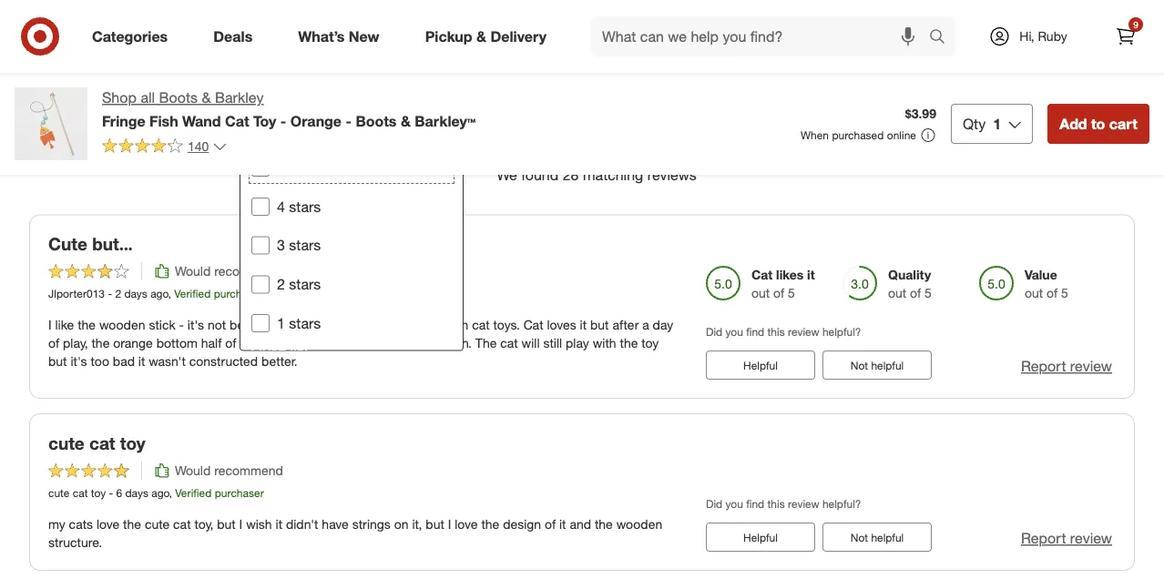 Task type: describe. For each thing, give the bounding box(es) containing it.
what's new link
[[283, 16, 402, 56]]

but right toy,
[[217, 517, 236, 533]]

found
[[521, 166, 559, 183]]

it inside the cat likes it out of 5
[[807, 267, 815, 283]]

when purchased online
[[801, 128, 917, 142]]

0 horizontal spatial &
[[202, 89, 211, 107]]

0 horizontal spatial boots
[[159, 89, 198, 107]]

but right it,
[[426, 517, 444, 533]]

we
[[497, 166, 517, 183]]

140 link
[[102, 137, 227, 158]]

toys.
[[493, 317, 520, 333]]

6
[[116, 486, 122, 500]]

it,
[[412, 517, 422, 533]]

fish
[[261, 335, 282, 351]]

shop all boots & barkley fringe fish wand cat toy - orange - boots & barkley™
[[102, 89, 476, 130]]

structure.
[[48, 535, 102, 551]]

the right design
[[595, 517, 613, 533]]

toy,
[[194, 517, 214, 533]]

of inside my cats love the cute cat toy, but i wish it didn't have strings on it, but i love the design of it and the wooden structure.
[[545, 517, 556, 533]]

the left design
[[481, 517, 500, 533]]

qty
[[963, 115, 986, 133]]

add to cart button
[[1048, 104, 1150, 144]]

on inside my cats love the cute cat toy, but i wish it didn't have strings on it, but i love the design of it and the wooden structure.
[[394, 517, 409, 533]]

still
[[543, 335, 562, 351]]

1 horizontal spatial 2
[[277, 276, 285, 293]]

play,
[[63, 335, 88, 351]]

pickup & delivery link
[[410, 16, 569, 56]]

barkley
[[215, 89, 264, 107]]

after
[[613, 317, 639, 333]]

1 stars
[[277, 315, 321, 333]]

review inside button
[[585, 19, 619, 33]]

1 vertical spatial 1
[[277, 315, 285, 333]]

of inside value out of 5
[[1047, 285, 1058, 301]]

verified purchases
[[1015, 108, 1135, 126]]

1 horizontal spatial i
[[239, 517, 243, 533]]

barkley™
[[415, 112, 476, 130]]

0 horizontal spatial 2
[[115, 287, 121, 301]]

cute inside my cats love the cute cat toy, but i wish it didn't have strings on it, but i love the design of it and the wooden structure.
[[145, 517, 170, 533]]

1 horizontal spatial it's
[[188, 317, 204, 333]]

0 vertical spatial verified
[[1015, 108, 1063, 126]]

wish
[[246, 517, 272, 533]]

stars for 4 stars
[[289, 198, 321, 215]]

purchased
[[832, 128, 884, 142]]

report review for out of 5
[[1021, 358, 1112, 375]]

i like the wooden stick - it's not bendy and floppy like the plastic sticks on cat toys. cat loves it but after a day of play, the orange bottom half of the fish tore off from the head of the fish. the cat will still play with the toy but it's too bad it wasn't constructed better.
[[48, 317, 674, 370]]

and inside i like the wooden stick - it's not bendy and floppy like the plastic sticks on cat toys. cat loves it but after a day of play, the orange bottom half of the fish tore off from the head of the fish. the cat will still play with the toy but it's too bad it wasn't constructed better.
[[269, 317, 291, 333]]

did for would recommend
[[706, 497, 723, 511]]

search button
[[921, 16, 965, 60]]

5 stars
[[277, 159, 321, 176]]

will
[[522, 335, 540, 351]]

when
[[801, 128, 829, 142]]

you for out of 5
[[726, 325, 743, 339]]

add to cart
[[1060, 115, 1138, 133]]

it up play at bottom
[[580, 317, 587, 333]]

1 love from the left
[[97, 517, 120, 533]]

strings
[[352, 517, 391, 533]]

cute
[[48, 233, 87, 254]]

design
[[503, 517, 541, 533]]

categories link
[[77, 16, 191, 56]]

search
[[921, 29, 965, 47]]

cats
[[69, 517, 93, 533]]

3 stars
[[277, 237, 321, 254]]

cute for cute cat toy
[[48, 433, 84, 454]]

better.
[[262, 354, 298, 370]]

9 link
[[1106, 16, 1146, 56]]

stick
[[149, 317, 176, 333]]

a inside i like the wooden stick - it's not bendy and floppy like the plastic sticks on cat toys. cat loves it but after a day of play, the orange bottom half of the fish tore off from the head of the fish. the cat will still play with the toy but it's too bad it wasn't constructed better.
[[643, 317, 649, 333]]

bottom
[[156, 335, 198, 351]]

the up too
[[92, 335, 110, 351]]

shop
[[102, 89, 137, 107]]

toy inside i like the wooden stick - it's not bendy and floppy like the plastic sticks on cat toys. cat loves it but after a day of play, the orange bottom half of the fish tore off from the head of the fish. the cat will still play with the toy but it's too bad it wasn't constructed better.
[[642, 335, 659, 351]]

cat up cats
[[73, 486, 88, 500]]

out for quality out of 5
[[888, 285, 907, 301]]

find for would recommend
[[746, 497, 765, 511]]

not helpful button for out of 5
[[823, 351, 932, 380]]

cat down toys.
[[500, 335, 518, 351]]

wooden inside i like the wooden stick - it's not bendy and floppy like the plastic sticks on cat toys. cat loves it but after a day of play, the orange bottom half of the fish tore off from the head of the fish. the cat will still play with the toy but it's too bad it wasn't constructed better.
[[99, 317, 145, 333]]

report for would recommend
[[1021, 530, 1066, 548]]

cat inside the cat likes it out of 5
[[752, 267, 773, 283]]

helpful for out of 5
[[871, 359, 904, 372]]

ruby
[[1038, 28, 1068, 44]]

fish.
[[449, 335, 472, 351]]

fish
[[150, 112, 178, 130]]

jlporter013 - 2 days ago , verified purchaser
[[48, 287, 263, 301]]

cat up cute cat toy - 6 days ago , verified purchaser
[[89, 433, 115, 454]]

helpful for out of 5
[[744, 359, 778, 372]]

i inside i like the wooden stick - it's not bendy and floppy like the plastic sticks on cat toys. cat loves it but after a day of play, the orange bottom half of the fish tore off from the head of the fish. the cat will still play with the toy but it's too bad it wasn't constructed better.
[[48, 317, 52, 333]]

1 vertical spatial it's
[[71, 354, 87, 370]]

the right from
[[359, 335, 377, 351]]

not helpful button for would recommend
[[823, 523, 932, 552]]

likes
[[776, 267, 804, 283]]

online
[[887, 128, 917, 142]]

off
[[311, 335, 326, 351]]

9
[[1134, 19, 1139, 30]]

the down bendy
[[240, 335, 258, 351]]

floppy
[[294, 317, 329, 333]]

play
[[566, 335, 589, 351]]

recommend for cute cat toy
[[214, 463, 283, 479]]

to
[[1092, 115, 1106, 133]]

all inside shop all boots & barkley fringe fish wand cat toy - orange - boots & barkley™
[[141, 89, 155, 107]]

4
[[277, 198, 285, 215]]

filter by all ratings
[[269, 98, 389, 116]]

orange
[[290, 112, 342, 130]]

pickup & delivery
[[425, 27, 547, 45]]

value out of 5
[[1025, 267, 1069, 301]]

wand
[[182, 112, 221, 130]]

recommend for cute but...
[[214, 263, 283, 279]]

report review for would recommend
[[1021, 530, 1112, 548]]

bad
[[113, 354, 135, 370]]

wooden inside my cats love the cute cat toy, but i wish it didn't have strings on it, but i love the design of it and the wooden structure.
[[617, 517, 663, 533]]

2 love from the left
[[455, 517, 478, 533]]

delivery
[[491, 27, 547, 45]]

0 vertical spatial purchaser
[[214, 287, 263, 301]]

constructed
[[189, 354, 258, 370]]

of right head
[[413, 335, 424, 351]]

Verified purchases checkbox
[[989, 108, 1007, 127]]

$3.99
[[905, 106, 937, 122]]

day
[[653, 317, 674, 333]]

cat likes it out of 5
[[752, 267, 815, 301]]

deals link
[[198, 16, 275, 56]]

1 vertical spatial days
[[125, 486, 148, 500]]

2 vertical spatial verified
[[175, 486, 212, 500]]

with
[[593, 335, 616, 351]]

5 stars checkbox
[[251, 159, 270, 177]]

the up from
[[355, 317, 373, 333]]

tore
[[285, 335, 308, 351]]

3 stars checkbox
[[251, 237, 270, 255]]

not for would recommend
[[851, 531, 868, 544]]

orange
[[113, 335, 153, 351]]

helpful button for would recommend
[[706, 523, 815, 552]]

would for cute cat toy
[[175, 463, 211, 479]]

0 vertical spatial ,
[[168, 287, 171, 301]]

4 stars
[[277, 198, 321, 215]]

quality
[[888, 267, 931, 283]]

of left play,
[[48, 335, 59, 351]]

find for out of 5
[[746, 325, 765, 339]]

helpful? for would recommend
[[823, 497, 861, 511]]

image of fringe fish wand cat toy - orange - boots & barkley™ image
[[15, 87, 87, 160]]

the down cute cat toy - 6 days ago , verified purchaser
[[123, 517, 141, 533]]

this for out of 5
[[768, 325, 785, 339]]

2 stars checkbox
[[251, 276, 270, 294]]

by
[[301, 98, 317, 116]]

did you find this review helpful? for would recommend
[[706, 497, 861, 511]]



Task type: locate. For each thing, give the bounding box(es) containing it.
what's new
[[298, 27, 380, 45]]

what's
[[298, 27, 345, 45]]

the up play,
[[78, 317, 96, 333]]

it right bad
[[138, 354, 145, 370]]

1 find from the top
[[746, 325, 765, 339]]

1 vertical spatial toy
[[120, 433, 145, 454]]

love
[[97, 517, 120, 533], [455, 517, 478, 533]]

not helpful for would recommend
[[851, 531, 904, 544]]

but...
[[92, 233, 133, 254]]

from
[[329, 335, 355, 351]]

0 vertical spatial ago
[[150, 287, 168, 301]]

140
[[188, 138, 209, 154]]

on left it,
[[394, 517, 409, 533]]

not helpful button
[[823, 351, 932, 380], [823, 523, 932, 552]]

quality out of 5
[[888, 267, 932, 301]]

0 vertical spatial report
[[1021, 358, 1066, 375]]

verified up not
[[174, 287, 211, 301]]

write
[[546, 19, 573, 33]]

1 vertical spatial cat
[[524, 317, 544, 333]]

0 vertical spatial report review button
[[1021, 356, 1112, 377]]

it right likes
[[807, 267, 815, 283]]

1 vertical spatial cute
[[48, 486, 70, 500]]

2 horizontal spatial i
[[448, 517, 451, 533]]

stars for 5 stars
[[289, 159, 321, 176]]

1 vertical spatial not helpful
[[851, 531, 904, 544]]

0 vertical spatial report review
[[1021, 358, 1112, 375]]

would recommend for cute but...
[[175, 263, 283, 279]]

stars
[[289, 159, 321, 176], [289, 198, 321, 215], [289, 237, 321, 254], [289, 276, 321, 293], [289, 315, 321, 333]]

1 recommend from the top
[[214, 263, 283, 279]]

new
[[349, 27, 380, 45]]

categories
[[92, 27, 168, 45]]

- left the 6
[[109, 486, 113, 500]]

1 vertical spatial would recommend
[[175, 463, 283, 479]]

0 horizontal spatial like
[[55, 317, 74, 333]]

1 vertical spatial helpful?
[[823, 497, 861, 511]]

1 vertical spatial report review button
[[1021, 528, 1112, 549]]

0 horizontal spatial it's
[[71, 354, 87, 370]]

28
[[563, 166, 579, 183]]

2 did you find this review helpful? from the top
[[706, 497, 861, 511]]

i right it,
[[448, 517, 451, 533]]

0 vertical spatial helpful
[[744, 359, 778, 372]]

a left day
[[643, 317, 649, 333]]

1 vertical spatial did you find this review helpful?
[[706, 497, 861, 511]]

1 would from the top
[[175, 263, 211, 279]]

of down likes
[[774, 285, 785, 301]]

report for out of 5
[[1021, 358, 1066, 375]]

1 helpful from the top
[[744, 359, 778, 372]]

0 vertical spatial 1
[[993, 115, 1001, 133]]

cat inside i like the wooden stick - it's not bendy and floppy like the plastic sticks on cat toys. cat loves it but after a day of play, the orange bottom half of the fish tore off from the head of the fish. the cat will still play with the toy but it's too bad it wasn't constructed better.
[[524, 317, 544, 333]]

on up fish.
[[454, 317, 469, 333]]

cart
[[1110, 115, 1138, 133]]

, right the 6
[[169, 486, 172, 500]]

2 vertical spatial cute
[[145, 517, 170, 533]]

What can we help you find? suggestions appear below search field
[[591, 16, 934, 56]]

0 horizontal spatial out
[[752, 285, 770, 301]]

2 helpful? from the top
[[823, 497, 861, 511]]

would for cute but...
[[175, 263, 211, 279]]

0 horizontal spatial cat
[[225, 112, 249, 130]]

1 vertical spatial helpful
[[871, 531, 904, 544]]

0 vertical spatial toy
[[642, 335, 659, 351]]

deals
[[213, 27, 253, 45]]

cat inside my cats love the cute cat toy, but i wish it didn't have strings on it, but i love the design of it and the wooden structure.
[[173, 517, 191, 533]]

1 vertical spatial not helpful button
[[823, 523, 932, 552]]

verified down with
[[1015, 108, 1063, 126]]

0 vertical spatial helpful
[[871, 359, 904, 372]]

value
[[1025, 267, 1058, 283]]

it's
[[188, 317, 204, 333], [71, 354, 87, 370]]

1 helpful? from the top
[[823, 325, 861, 339]]

With photos checkbox
[[989, 84, 1007, 102]]

the down "sticks"
[[427, 335, 445, 351]]

love right it,
[[455, 517, 478, 533]]

1 horizontal spatial toy
[[120, 433, 145, 454]]

but up with
[[590, 317, 609, 333]]

5 inside the cat likes it out of 5
[[788, 285, 795, 301]]

1 report review button from the top
[[1021, 356, 1112, 377]]

love right cats
[[97, 517, 120, 533]]

1 vertical spatial not
[[851, 531, 868, 544]]

1 stars checkbox
[[251, 315, 270, 333]]

2 stars from the top
[[289, 198, 321, 215]]

stars up 4 stars
[[289, 159, 321, 176]]

recommend down 3 stars checkbox
[[214, 263, 283, 279]]

2 not helpful from the top
[[851, 531, 904, 544]]

would up jlporter013 - 2 days ago , verified purchaser
[[175, 263, 211, 279]]

1 vertical spatial wooden
[[617, 517, 663, 533]]

1 right qty
[[993, 115, 1001, 133]]

2 report review button from the top
[[1021, 528, 1112, 549]]

out inside value out of 5
[[1025, 285, 1043, 301]]

1 did from the top
[[706, 325, 723, 339]]

add
[[1060, 115, 1087, 133]]

0 vertical spatial wooden
[[99, 317, 145, 333]]

write a review
[[546, 19, 619, 33]]

1 horizontal spatial and
[[570, 517, 591, 533]]

not
[[851, 359, 868, 372], [851, 531, 868, 544]]

toy down day
[[642, 335, 659, 351]]

1 vertical spatial recommend
[[214, 463, 283, 479]]

on
[[454, 317, 469, 333], [394, 517, 409, 533]]

1 horizontal spatial cat
[[524, 317, 544, 333]]

you
[[726, 325, 743, 339], [726, 497, 743, 511]]

helpful
[[871, 359, 904, 372], [871, 531, 904, 544]]

2 horizontal spatial toy
[[642, 335, 659, 351]]

helpful? for out of 5
[[823, 325, 861, 339]]

not helpful
[[851, 359, 904, 372], [851, 531, 904, 544]]

purchaser up wish
[[215, 486, 264, 500]]

toy for cute cat toy - 6 days ago , verified purchaser
[[91, 486, 106, 500]]

of inside the cat likes it out of 5
[[774, 285, 785, 301]]

plastic
[[377, 317, 414, 333]]

1 horizontal spatial wooden
[[617, 517, 663, 533]]

cute
[[48, 433, 84, 454], [48, 486, 70, 500], [145, 517, 170, 533]]

1 vertical spatial ,
[[169, 486, 172, 500]]

1 vertical spatial report review
[[1021, 530, 1112, 548]]

1 vertical spatial did
[[706, 497, 723, 511]]

4 stars from the top
[[289, 276, 321, 293]]

boots right orange
[[356, 112, 397, 130]]

out inside quality out of 5
[[888, 285, 907, 301]]

i down jlporter013
[[48, 317, 52, 333]]

0 horizontal spatial all
[[141, 89, 155, 107]]

1 vertical spatial would
[[175, 463, 211, 479]]

a
[[576, 19, 582, 33], [643, 317, 649, 333]]

1 would recommend from the top
[[175, 263, 283, 279]]

like up play,
[[55, 317, 74, 333]]

toy
[[642, 335, 659, 351], [120, 433, 145, 454], [91, 486, 106, 500]]

stars up tore
[[289, 315, 321, 333]]

-
[[281, 112, 286, 130], [346, 112, 352, 130], [108, 287, 112, 301], [179, 317, 184, 333], [109, 486, 113, 500]]

qty 1
[[963, 115, 1001, 133]]

recommend up wish
[[214, 463, 283, 479]]

it's left not
[[188, 317, 204, 333]]

2 recommend from the top
[[214, 463, 283, 479]]

2
[[277, 276, 285, 293], [115, 287, 121, 301]]

not
[[208, 317, 226, 333]]

a inside write a review button
[[576, 19, 582, 33]]

like
[[55, 317, 74, 333], [333, 317, 352, 333]]

0 vertical spatial would
[[175, 263, 211, 279]]

- right toy
[[281, 112, 286, 130]]

1 vertical spatial this
[[768, 497, 785, 511]]

cute for cute cat toy - 6 days ago , verified purchaser
[[48, 486, 70, 500]]

5 stars from the top
[[289, 315, 321, 333]]

days up orange at the bottom of page
[[124, 287, 147, 301]]

of right design
[[545, 517, 556, 533]]

would recommend
[[175, 263, 283, 279], [175, 463, 283, 479]]

helpful
[[744, 359, 778, 372], [744, 531, 778, 544]]

1 vertical spatial report
[[1021, 530, 1066, 548]]

cat up will
[[524, 317, 544, 333]]

sticks
[[418, 317, 451, 333]]

verified up toy,
[[175, 486, 212, 500]]

this
[[768, 325, 785, 339], [768, 497, 785, 511]]

1 right 1 stars checkbox
[[277, 315, 285, 333]]

2 stars
[[277, 276, 321, 293]]

toy left the 6
[[91, 486, 106, 500]]

0 vertical spatial not helpful
[[851, 359, 904, 372]]

0 vertical spatial did you find this review helpful?
[[706, 325, 861, 339]]

and
[[269, 317, 291, 333], [570, 517, 591, 533]]

cute but...
[[48, 233, 133, 254]]

0 horizontal spatial a
[[576, 19, 582, 33]]

1 out from the left
[[752, 285, 770, 301]]

1 horizontal spatial love
[[455, 517, 478, 533]]

cat left likes
[[752, 267, 773, 283]]

helpful?
[[823, 325, 861, 339], [823, 497, 861, 511]]

0 vertical spatial find
[[746, 325, 765, 339]]

half
[[201, 335, 222, 351]]

1 vertical spatial &
[[202, 89, 211, 107]]

did for out of 5
[[706, 325, 723, 339]]

2 would from the top
[[175, 463, 211, 479]]

cute cat toy - 6 days ago , verified purchaser
[[48, 486, 264, 500]]

2 horizontal spatial &
[[477, 27, 487, 45]]

3
[[277, 237, 285, 254]]

cat
[[752, 267, 773, 283], [472, 317, 490, 333], [500, 335, 518, 351], [89, 433, 115, 454], [73, 486, 88, 500], [173, 517, 191, 533]]

on inside i like the wooden stick - it's not bendy and floppy like the plastic sticks on cat toys. cat loves it but after a day of play, the orange bottom half of the fish tore off from the head of the fish. the cat will still play with the toy but it's too bad it wasn't constructed better.
[[454, 317, 469, 333]]

0 vertical spatial would recommend
[[175, 263, 283, 279]]

1 report review from the top
[[1021, 358, 1112, 375]]

2 you from the top
[[726, 497, 743, 511]]

1 vertical spatial purchaser
[[215, 486, 264, 500]]

cat down barkley
[[225, 112, 249, 130]]

it's down play,
[[71, 354, 87, 370]]

2 out from the left
[[888, 285, 907, 301]]

1 horizontal spatial out
[[888, 285, 907, 301]]

3 out from the left
[[1025, 285, 1043, 301]]

1 vertical spatial boots
[[356, 112, 397, 130]]

, up stick
[[168, 287, 171, 301]]

fringe
[[102, 112, 145, 130]]

helpful for would recommend
[[744, 531, 778, 544]]

would recommend for cute cat toy
[[175, 463, 283, 479]]

& left barkley™
[[401, 112, 411, 130]]

0 vertical spatial and
[[269, 317, 291, 333]]

helpful for would recommend
[[871, 531, 904, 544]]

4 stars checkbox
[[251, 198, 270, 216]]

- right jlporter013
[[108, 287, 112, 301]]

and up fish on the bottom left of page
[[269, 317, 291, 333]]

verified
[[1015, 108, 1063, 126], [174, 287, 211, 301], [175, 486, 212, 500]]

would up cute cat toy - 6 days ago , verified purchaser
[[175, 463, 211, 479]]

ago up stick
[[150, 287, 168, 301]]

0 vertical spatial on
[[454, 317, 469, 333]]

toy
[[253, 112, 276, 130]]

1 vertical spatial you
[[726, 497, 743, 511]]

have
[[322, 517, 349, 533]]

of right half on the left of page
[[225, 335, 236, 351]]

toy for cute cat toy
[[120, 433, 145, 454]]

with
[[1015, 84, 1044, 102]]

cat up the
[[472, 317, 490, 333]]

would recommend up toy,
[[175, 463, 283, 479]]

0 vertical spatial boots
[[159, 89, 198, 107]]

1 helpful button from the top
[[706, 351, 815, 380]]

2 vertical spatial toy
[[91, 486, 106, 500]]

0 horizontal spatial love
[[97, 517, 120, 533]]

2 find from the top
[[746, 497, 765, 511]]

boots up fish
[[159, 89, 198, 107]]

this for would recommend
[[768, 497, 785, 511]]

i left wish
[[239, 517, 243, 533]]

0 vertical spatial cat
[[225, 112, 249, 130]]

write a review button
[[537, 12, 627, 41]]

stars right 4
[[289, 198, 321, 215]]

all up fish
[[141, 89, 155, 107]]

2 this from the top
[[768, 497, 785, 511]]

1 horizontal spatial like
[[333, 317, 352, 333]]

1 report from the top
[[1021, 358, 1066, 375]]

0 vertical spatial not helpful button
[[823, 351, 932, 380]]

2 right jlporter013
[[115, 287, 121, 301]]

1 did you find this review helpful? from the top
[[706, 325, 861, 339]]

0 vertical spatial it's
[[188, 317, 204, 333]]

stars for 3 stars
[[289, 237, 321, 254]]

- up bottom
[[179, 317, 184, 333]]

out inside the cat likes it out of 5
[[752, 285, 770, 301]]

2 not from the top
[[851, 531, 868, 544]]

0 vertical spatial &
[[477, 27, 487, 45]]

pickup
[[425, 27, 472, 45]]

1 horizontal spatial boots
[[356, 112, 397, 130]]

too
[[91, 354, 109, 370]]

hi,
[[1020, 28, 1035, 44]]

stars right 3
[[289, 237, 321, 254]]

bendy
[[230, 317, 265, 333]]

0 vertical spatial days
[[124, 287, 147, 301]]

& right pickup
[[477, 27, 487, 45]]

purchases
[[1067, 108, 1135, 126]]

a right write
[[576, 19, 582, 33]]

0 vertical spatial you
[[726, 325, 743, 339]]

2 helpful from the top
[[744, 531, 778, 544]]

2 not helpful button from the top
[[823, 523, 932, 552]]

1 vertical spatial verified
[[174, 287, 211, 301]]

the
[[78, 317, 96, 333], [355, 317, 373, 333], [92, 335, 110, 351], [240, 335, 258, 351], [359, 335, 377, 351], [427, 335, 445, 351], [620, 335, 638, 351], [123, 517, 141, 533], [481, 517, 500, 533], [595, 517, 613, 533]]

0 horizontal spatial toy
[[91, 486, 106, 500]]

1 not helpful button from the top
[[823, 351, 932, 380]]

days right the 6
[[125, 486, 148, 500]]

1 vertical spatial and
[[570, 517, 591, 533]]

stars for 1 stars
[[289, 315, 321, 333]]

toy up the 6
[[120, 433, 145, 454]]

0 vertical spatial did
[[706, 325, 723, 339]]

1 horizontal spatial on
[[454, 317, 469, 333]]

1 horizontal spatial 1
[[993, 115, 1001, 133]]

0 horizontal spatial i
[[48, 317, 52, 333]]

2 report review from the top
[[1021, 530, 1112, 548]]

1 like from the left
[[55, 317, 74, 333]]

of down value
[[1047, 285, 1058, 301]]

1
[[993, 115, 1001, 133], [277, 315, 285, 333]]

2 vertical spatial &
[[401, 112, 411, 130]]

purchaser
[[214, 287, 263, 301], [215, 486, 264, 500]]

1 horizontal spatial &
[[401, 112, 411, 130]]

cat inside shop all boots & barkley fringe fish wand cat toy - orange - boots & barkley™
[[225, 112, 249, 130]]

didn't
[[286, 517, 318, 533]]

but down play,
[[48, 354, 67, 370]]

1 you from the top
[[726, 325, 743, 339]]

2 helpful from the top
[[871, 531, 904, 544]]

2 right 2 stars "checkbox"
[[277, 276, 285, 293]]

1 horizontal spatial all
[[320, 98, 336, 116]]

and inside my cats love the cute cat toy, but i wish it didn't have strings on it, but i love the design of it and the wooden structure.
[[570, 517, 591, 533]]

it right wish
[[276, 517, 282, 533]]

and right design
[[570, 517, 591, 533]]

helpful button for out of 5
[[706, 351, 815, 380]]

stars down the 3 stars
[[289, 276, 321, 293]]

report review button for out of 5
[[1021, 356, 1112, 377]]

2 like from the left
[[333, 317, 352, 333]]

3 stars from the top
[[289, 237, 321, 254]]

not helpful for out of 5
[[851, 359, 904, 372]]

5 inside quality out of 5
[[925, 285, 932, 301]]

1 this from the top
[[768, 325, 785, 339]]

5 inside value out of 5
[[1062, 285, 1069, 301]]

,
[[168, 287, 171, 301], [169, 486, 172, 500]]

reviews
[[648, 166, 697, 183]]

1 vertical spatial a
[[643, 317, 649, 333]]

0 vertical spatial helpful?
[[823, 325, 861, 339]]

1 vertical spatial helpful
[[744, 531, 778, 544]]

1 stars from the top
[[289, 159, 321, 176]]

the down after
[[620, 335, 638, 351]]

1 not from the top
[[851, 359, 868, 372]]

0 vertical spatial helpful button
[[706, 351, 815, 380]]

cute cat toy
[[48, 433, 145, 454]]

it right design
[[559, 517, 566, 533]]

of
[[774, 285, 785, 301], [910, 285, 921, 301], [1047, 285, 1058, 301], [48, 335, 59, 351], [225, 335, 236, 351], [413, 335, 424, 351], [545, 517, 556, 533]]

& up wand
[[202, 89, 211, 107]]

matching
[[583, 166, 643, 183]]

1 vertical spatial helpful button
[[706, 523, 815, 552]]

would recommend down 3 stars checkbox
[[175, 263, 283, 279]]

0 horizontal spatial wooden
[[99, 317, 145, 333]]

you for would recommend
[[726, 497, 743, 511]]

1 helpful from the top
[[871, 359, 904, 372]]

cat left toy,
[[173, 517, 191, 533]]

1 horizontal spatial a
[[643, 317, 649, 333]]

purchaser up bendy
[[214, 287, 263, 301]]

wasn't
[[149, 354, 186, 370]]

1 vertical spatial on
[[394, 517, 409, 533]]

1 not helpful from the top
[[851, 359, 904, 372]]

stars for 2 stars
[[289, 276, 321, 293]]

ratings
[[340, 98, 389, 116]]

like up from
[[333, 317, 352, 333]]

of down quality
[[910, 285, 921, 301]]

report review button
[[1021, 356, 1112, 377], [1021, 528, 1112, 549]]

- right orange
[[346, 112, 352, 130]]

out for value out of 5
[[1025, 285, 1043, 301]]

2 did from the top
[[706, 497, 723, 511]]

0 vertical spatial cute
[[48, 433, 84, 454]]

find
[[746, 325, 765, 339], [746, 497, 765, 511]]

2 report from the top
[[1021, 530, 1066, 548]]

2 helpful button from the top
[[706, 523, 815, 552]]

ago right the 6
[[151, 486, 169, 500]]

0 vertical spatial recommend
[[214, 263, 283, 279]]

report review button for would recommend
[[1021, 528, 1112, 549]]

0 horizontal spatial and
[[269, 317, 291, 333]]

all right the by
[[320, 98, 336, 116]]

1 vertical spatial ago
[[151, 486, 169, 500]]

not for out of 5
[[851, 359, 868, 372]]

of inside quality out of 5
[[910, 285, 921, 301]]

2 would recommend from the top
[[175, 463, 283, 479]]

it
[[807, 267, 815, 283], [580, 317, 587, 333], [138, 354, 145, 370], [276, 517, 282, 533], [559, 517, 566, 533]]

0 vertical spatial a
[[576, 19, 582, 33]]

did you find this review helpful? for out of 5
[[706, 325, 861, 339]]

- inside i like the wooden stick - it's not bendy and floppy like the plastic sticks on cat toys. cat loves it but after a day of play, the orange bottom half of the fish tore off from the head of the fish. the cat will still play with the toy but it's too bad it wasn't constructed better.
[[179, 317, 184, 333]]



Task type: vqa. For each thing, say whether or not it's contained in the screenshot.
Add
yes



